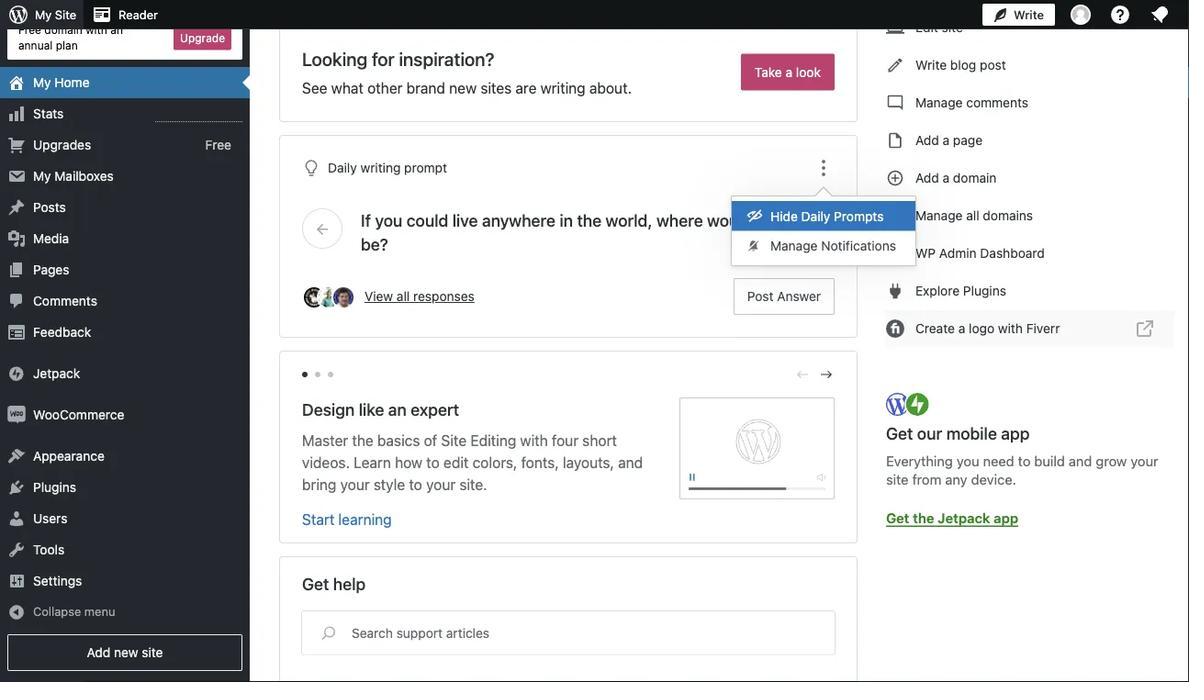 Task type: locate. For each thing, give the bounding box(es) containing it.
domain up manage all domains
[[953, 170, 997, 186]]

0 vertical spatial plugins
[[963, 283, 1007, 299]]

tooltip containing hide daily prompts
[[731, 186, 917, 266]]

2 get from the top
[[886, 510, 910, 526]]

new left sites
[[449, 79, 477, 97]]

everything you need to build and grow your site from any device.
[[886, 453, 1159, 487]]

looking for inspiration?
[[302, 48, 495, 69]]

1 vertical spatial img image
[[7, 406, 26, 424]]

media link
[[0, 223, 250, 255]]

a left logo
[[959, 321, 966, 336]]

live
[[453, 210, 478, 230]]

site down 'collapse menu' link
[[142, 645, 163, 660]]

0 vertical spatial all
[[967, 208, 980, 223]]

responses
[[413, 289, 475, 304]]

writing
[[541, 79, 586, 97], [361, 160, 401, 175]]

and right the layouts,
[[618, 454, 643, 472]]

all for manage
[[967, 208, 980, 223]]

0 vertical spatial free
[[18, 23, 41, 36]]

open search image
[[306, 622, 352, 644]]

feedback
[[33, 325, 91, 340]]

0 horizontal spatial an
[[110, 23, 123, 36]]

take
[[755, 64, 782, 79]]

writing left prompt
[[361, 160, 401, 175]]

1 horizontal spatial site
[[886, 471, 909, 487]]

appearance link
[[0, 441, 250, 472]]

a
[[786, 64, 793, 79], [943, 133, 950, 148], [943, 170, 950, 186], [959, 321, 966, 336]]

the for master the basics of site editing with four short videos. learn how to edit colors, fonts, layouts, and bring your style to your site.
[[352, 432, 374, 450]]

layouts,
[[563, 454, 614, 472]]

an right like
[[388, 400, 407, 420]]

site
[[55, 8, 76, 22], [441, 432, 467, 450]]

a inside "link"
[[959, 321, 966, 336]]

1 vertical spatial all
[[397, 289, 410, 304]]

bring
[[302, 476, 337, 494]]

answered users image right answered users image
[[332, 286, 355, 310]]

0 horizontal spatial and
[[618, 454, 643, 472]]

0 horizontal spatial daily
[[328, 160, 357, 175]]

a for logo
[[959, 321, 966, 336]]

site down everything
[[886, 471, 909, 487]]

1 horizontal spatial domain
[[953, 170, 997, 186]]

write link
[[983, 0, 1055, 29]]

next image
[[818, 366, 835, 383]]

and right build
[[1069, 453, 1093, 469]]

the right in
[[577, 210, 602, 230]]

1 vertical spatial you
[[957, 453, 980, 469]]

0 vertical spatial the
[[577, 210, 602, 230]]

img image for woocommerce
[[7, 406, 26, 424]]

1 horizontal spatial the
[[577, 210, 602, 230]]

0 horizontal spatial the
[[352, 432, 374, 450]]

0 horizontal spatial domain
[[44, 23, 83, 36]]

add inside add a domain link
[[916, 170, 939, 186]]

see
[[302, 79, 327, 97]]

create a logo with fiverr link
[[886, 310, 1175, 347]]

0 horizontal spatial new
[[114, 645, 138, 660]]

need
[[983, 453, 1015, 469]]

settings link
[[0, 566, 250, 597]]

2 horizontal spatial to
[[1018, 453, 1031, 469]]

posts link
[[0, 192, 250, 223]]

and
[[1069, 453, 1093, 469], [618, 454, 643, 472]]

get for get our mobile app
[[886, 424, 913, 444]]

daily up manage notifications link
[[802, 209, 831, 224]]

to left build
[[1018, 453, 1031, 469]]

0 vertical spatial with
[[86, 23, 107, 36]]

tools link
[[0, 535, 250, 566]]

1 vertical spatial plugins
[[33, 480, 76, 495]]

1 horizontal spatial new
[[449, 79, 477, 97]]

manage for manage all domains
[[916, 208, 963, 223]]

img image
[[7, 365, 26, 383], [7, 406, 26, 424]]

domain inside add a domain link
[[953, 170, 997, 186]]

inspiration?
[[399, 48, 495, 69]]

add down menu
[[87, 645, 110, 660]]

daily
[[328, 160, 357, 175], [802, 209, 831, 224]]

1 vertical spatial site
[[886, 471, 909, 487]]

2 img image from the top
[[7, 406, 26, 424]]

free down highest hourly views 0 image
[[205, 137, 231, 152]]

learning
[[338, 511, 392, 528]]

to down of
[[426, 454, 440, 472]]

the inside master the basics of site editing with four short videos. learn how to edit colors, fonts, layouts, and bring your style to your site.
[[352, 432, 374, 450]]

1 horizontal spatial plugins
[[963, 283, 1007, 299]]

0 vertical spatial writing
[[541, 79, 586, 97]]

my up annual plan
[[35, 8, 52, 22]]

2 vertical spatial add
[[87, 645, 110, 660]]

2 horizontal spatial your
[[1131, 453, 1159, 469]]

1 horizontal spatial daily
[[802, 209, 831, 224]]

all
[[967, 208, 980, 223], [397, 289, 410, 304]]

view all responses link
[[365, 287, 725, 306]]

1 vertical spatial site
[[441, 432, 467, 450]]

tooltip
[[731, 186, 917, 266]]

writing right are
[[541, 79, 586, 97]]

get down everything
[[886, 510, 910, 526]]

my left home
[[33, 75, 51, 90]]

mode_comment image
[[886, 92, 905, 114]]

1 horizontal spatial jetpack
[[938, 510, 991, 526]]

1 get from the top
[[886, 424, 913, 444]]

laptop image
[[886, 17, 905, 39]]

plugins up users in the bottom of the page
[[33, 480, 76, 495]]

1 vertical spatial my
[[33, 75, 51, 90]]

1 vertical spatial the
[[352, 432, 374, 450]]

0 vertical spatial domain
[[44, 23, 83, 36]]

comments link
[[0, 286, 250, 317]]

manage your notifications image
[[1149, 4, 1171, 26]]

plugins
[[963, 283, 1007, 299], [33, 480, 76, 495]]

1 vertical spatial free
[[205, 137, 231, 152]]

site
[[942, 20, 963, 35], [886, 471, 909, 487], [142, 645, 163, 660]]

your down edit
[[426, 476, 456, 494]]

colors,
[[473, 454, 518, 472]]

fiverr
[[1027, 321, 1060, 336]]

grow
[[1096, 453, 1127, 469]]

design like an expert
[[302, 400, 459, 420]]

0 horizontal spatial write
[[916, 57, 947, 73]]

add inside add new site link
[[87, 645, 110, 660]]

0 vertical spatial write
[[1014, 8, 1044, 22]]

0 horizontal spatial all
[[397, 289, 410, 304]]

edit site link
[[886, 9, 1175, 46]]

2 vertical spatial with
[[520, 432, 548, 450]]

editing
[[471, 432, 516, 450]]

0 vertical spatial site
[[55, 8, 76, 22]]

1 vertical spatial domain
[[953, 170, 997, 186]]

jetpack down feedback
[[33, 366, 80, 381]]

site right edit
[[942, 20, 963, 35]]

1 horizontal spatial free
[[205, 137, 231, 152]]

free inside free domain with an annual plan
[[18, 23, 41, 36]]

1 vertical spatial new
[[114, 645, 138, 660]]

a left look
[[786, 64, 793, 79]]

add inside add a page link
[[916, 133, 939, 148]]

site up free domain with an annual plan
[[55, 8, 76, 22]]

free up annual plan
[[18, 23, 41, 36]]

post
[[747, 289, 774, 304]]

write up write blog post link
[[1014, 8, 1044, 22]]

plugins up the create a logo with fiverr at the right
[[963, 283, 1007, 299]]

basics
[[377, 432, 420, 450]]

take a look link
[[741, 54, 835, 90]]

your down learn
[[340, 476, 370, 494]]

jetpack down any device.
[[938, 510, 991, 526]]

2 horizontal spatial site
[[942, 20, 963, 35]]

1 vertical spatial add
[[916, 170, 939, 186]]

0 horizontal spatial site
[[55, 8, 76, 22]]

2 vertical spatial the
[[913, 510, 935, 526]]

mailboxes
[[54, 169, 114, 184]]

None search field
[[302, 612, 835, 654]]

you inside if you could live anywhere in the world, where would it be?
[[375, 210, 403, 230]]

the inside if you could live anywhere in the world, where would it be?
[[577, 210, 602, 230]]

img image inside jetpack link
[[7, 365, 26, 383]]

0 horizontal spatial jetpack
[[33, 366, 80, 381]]

get left our
[[886, 424, 913, 444]]

1 manage from the top
[[916, 95, 963, 110]]

pager controls element
[[302, 366, 835, 383]]

1 vertical spatial write
[[916, 57, 947, 73]]

1 img image from the top
[[7, 365, 26, 383]]

an down reader
[[110, 23, 123, 36]]

you right if
[[375, 210, 403, 230]]

woocommerce
[[33, 407, 124, 423]]

manage up wp
[[916, 208, 963, 223]]

0 vertical spatial add
[[916, 133, 939, 148]]

edit site
[[916, 20, 963, 35]]

explore plugins
[[916, 283, 1007, 299]]

1 horizontal spatial all
[[967, 208, 980, 223]]

are
[[516, 79, 537, 97]]

insert_drive_file image
[[886, 130, 905, 152]]

in
[[560, 210, 573, 230]]

home
[[54, 75, 90, 90]]

1 vertical spatial get
[[886, 510, 910, 526]]

manage all domains
[[916, 208, 1033, 223]]

your right the grow
[[1131, 453, 1159, 469]]

start learning
[[302, 511, 392, 528]]

to inside everything you need to build and grow your site from any device.
[[1018, 453, 1031, 469]]

from
[[913, 471, 942, 487]]

1 vertical spatial writing
[[361, 160, 401, 175]]

0 vertical spatial img image
[[7, 365, 26, 383]]

my home
[[33, 75, 90, 90]]

1 horizontal spatial and
[[1069, 453, 1093, 469]]

wp
[[916, 246, 936, 261]]

domain down my site
[[44, 23, 83, 36]]

any device.
[[946, 471, 1017, 487]]

comments
[[33, 294, 97, 309]]

dashboard
[[980, 246, 1045, 261]]

add
[[916, 133, 939, 148], [916, 170, 939, 186], [87, 645, 110, 660]]

the up learn
[[352, 432, 374, 450]]

create
[[916, 321, 955, 336]]

get our mobile app
[[886, 424, 1030, 444]]

a left page
[[943, 133, 950, 148]]

your
[[1131, 453, 1159, 469], [340, 476, 370, 494], [426, 476, 456, 494]]

previous image
[[795, 366, 811, 383]]

upgrade
[[180, 31, 225, 44]]

daily up the show previous prompt icon
[[328, 160, 357, 175]]

1 vertical spatial an
[[388, 400, 407, 420]]

2 answered users image from the left
[[332, 286, 355, 310]]

1 horizontal spatial to
[[426, 454, 440, 472]]

a for domain
[[943, 170, 950, 186]]

help image
[[1110, 4, 1132, 26]]

site up edit
[[441, 432, 467, 450]]

write for write
[[1014, 8, 1044, 22]]

0 vertical spatial get
[[886, 424, 913, 444]]

write left blog
[[916, 57, 947, 73]]

you for need
[[957, 453, 980, 469]]

if you could live anywhere in the world, where would it be?
[[361, 210, 767, 254]]

be?
[[361, 234, 388, 254]]

style
[[374, 476, 405, 494]]

add down the add a page
[[916, 170, 939, 186]]

my home link
[[0, 67, 250, 98]]

img image inside woocommerce link
[[7, 406, 26, 424]]

answered users image
[[317, 286, 341, 310], [332, 286, 355, 310]]

wp admin dashboard link
[[886, 235, 1175, 272]]

0 horizontal spatial to
[[409, 476, 422, 494]]

users
[[33, 511, 67, 526]]

answer
[[777, 289, 821, 304]]

all left domains
[[967, 208, 980, 223]]

menu containing hide daily prompts
[[732, 197, 916, 265]]

you for could
[[375, 210, 403, 230]]

0 vertical spatial jetpack
[[33, 366, 80, 381]]

answered users image left view
[[317, 286, 341, 310]]

0 horizontal spatial site
[[142, 645, 163, 660]]

new down 'collapse menu' link
[[114, 645, 138, 660]]

toggle menu image
[[813, 157, 835, 179]]

add for add a page
[[916, 133, 939, 148]]

reader link
[[84, 0, 165, 29]]

1 vertical spatial with
[[998, 321, 1023, 336]]

an
[[110, 23, 123, 36], [388, 400, 407, 420]]

the down from
[[913, 510, 935, 526]]

2 horizontal spatial the
[[913, 510, 935, 526]]

with inside master the basics of site editing with four short videos. learn how to edit colors, fonts, layouts, and bring your style to your site.
[[520, 432, 548, 450]]

manage
[[916, 95, 963, 110], [916, 208, 963, 223]]

1 horizontal spatial site
[[441, 432, 467, 450]]

0 horizontal spatial you
[[375, 210, 403, 230]]

start learning button
[[302, 511, 392, 528]]

2 vertical spatial my
[[33, 169, 51, 184]]

get
[[886, 424, 913, 444], [886, 510, 910, 526]]

0 vertical spatial manage
[[916, 95, 963, 110]]

my up posts
[[33, 169, 51, 184]]

0 horizontal spatial free
[[18, 23, 41, 36]]

explore
[[916, 283, 960, 299]]

1 horizontal spatial write
[[1014, 8, 1044, 22]]

all right view
[[397, 289, 410, 304]]

0 horizontal spatial with
[[86, 23, 107, 36]]

post
[[980, 57, 1006, 73]]

show previous prompt image
[[314, 220, 331, 237]]

a for look
[[786, 64, 793, 79]]

a down the add a page
[[943, 170, 950, 186]]

1 vertical spatial manage
[[916, 208, 963, 223]]

1 horizontal spatial with
[[520, 432, 548, 450]]

add right insert_drive_file icon
[[916, 133, 939, 148]]

the
[[577, 210, 602, 230], [352, 432, 374, 450], [913, 510, 935, 526]]

2 horizontal spatial with
[[998, 321, 1023, 336]]

0 vertical spatial you
[[375, 210, 403, 230]]

manage notifications link
[[732, 231, 916, 261]]

where
[[657, 210, 703, 230]]

0 vertical spatial my
[[35, 8, 52, 22]]

highest hourly views 0 image
[[155, 110, 242, 122]]

write
[[1014, 8, 1044, 22], [916, 57, 947, 73]]

master the basics of site editing with four short videos. learn how to edit colors, fonts, layouts, and bring your style to your site.
[[302, 432, 643, 494]]

1 vertical spatial daily
[[802, 209, 831, 224]]

manage up the add a page
[[916, 95, 963, 110]]

to down how
[[409, 476, 422, 494]]

menu
[[732, 197, 916, 265]]

annual plan
[[18, 39, 78, 52]]

you up any device.
[[957, 453, 980, 469]]

0 vertical spatial new
[[449, 79, 477, 97]]

hide daily prompts
[[771, 209, 884, 224]]

post answer link
[[734, 278, 835, 315]]

2 manage from the top
[[916, 208, 963, 223]]

0 vertical spatial site
[[942, 20, 963, 35]]

you inside everything you need to build and grow your site from any device.
[[957, 453, 980, 469]]

my for my mailboxes
[[33, 169, 51, 184]]

0 vertical spatial an
[[110, 23, 123, 36]]

1 horizontal spatial you
[[957, 453, 980, 469]]

1 horizontal spatial an
[[388, 400, 407, 420]]



Task type: describe. For each thing, give the bounding box(es) containing it.
domains
[[983, 208, 1033, 223]]

my for my site
[[35, 8, 52, 22]]

it
[[757, 210, 767, 230]]

looking
[[302, 48, 368, 69]]

your inside everything you need to build and grow your site from any device.
[[1131, 453, 1159, 469]]

of
[[424, 432, 437, 450]]

wordpress and jetpack app image
[[886, 391, 931, 418]]

fonts,
[[521, 454, 559, 472]]

1 horizontal spatial writing
[[541, 79, 586, 97]]

pages link
[[0, 255, 250, 286]]

img image for jetpack
[[7, 365, 26, 383]]

add a page link
[[886, 122, 1175, 159]]

edit image
[[886, 54, 905, 76]]

prompt
[[404, 160, 447, 175]]

take a look
[[755, 64, 821, 79]]

write for write blog post
[[916, 57, 947, 73]]

my site link
[[0, 0, 84, 29]]

world,
[[606, 210, 653, 230]]

add for add new site
[[87, 645, 110, 660]]

write blog post
[[916, 57, 1006, 73]]

0 vertical spatial daily
[[328, 160, 357, 175]]

0 horizontal spatial plugins
[[33, 480, 76, 495]]

menu
[[84, 605, 115, 619]]

manage comments
[[916, 95, 1029, 110]]

and inside everything you need to build and grow your site from any device.
[[1069, 453, 1093, 469]]

posts
[[33, 200, 66, 215]]

add a page
[[916, 133, 983, 148]]

design
[[302, 400, 355, 420]]

tools
[[33, 542, 64, 558]]

four
[[552, 432, 579, 450]]

see what other brand new sites are writing about.
[[302, 79, 632, 97]]

my for my home
[[33, 75, 51, 90]]

comments
[[967, 95, 1029, 110]]

all for view
[[397, 289, 410, 304]]

daily writing prompt
[[328, 160, 447, 175]]

manage for manage comments
[[916, 95, 963, 110]]

hide
[[771, 209, 798, 224]]

0 horizontal spatial writing
[[361, 160, 401, 175]]

page
[[953, 133, 983, 148]]

1 answered users image from the left
[[317, 286, 341, 310]]

manage comments link
[[886, 85, 1175, 121]]

the for get the jetpack app
[[913, 510, 935, 526]]

write blog post link
[[886, 47, 1175, 84]]

collapse menu link
[[0, 597, 250, 627]]

stats
[[33, 106, 64, 121]]

prompts
[[834, 209, 884, 224]]

stats link
[[0, 98, 250, 130]]

my mailboxes
[[33, 169, 114, 184]]

my mailboxes link
[[0, 161, 250, 192]]

mobile app
[[947, 424, 1030, 444]]

site inside everything you need to build and grow your site from any device.
[[886, 471, 909, 487]]

other
[[368, 79, 403, 97]]

logo
[[969, 321, 995, 336]]

add new site link
[[7, 635, 242, 671]]

2 vertical spatial site
[[142, 645, 163, 660]]

like
[[359, 400, 384, 420]]

create a logo with fiverr
[[916, 321, 1060, 336]]

get for get the jetpack app
[[886, 510, 910, 526]]

and inside master the basics of site editing with four short videos. learn how to edit colors, fonts, layouts, and bring your style to your site.
[[618, 454, 643, 472]]

answered users image
[[302, 286, 326, 310]]

a for page
[[943, 133, 950, 148]]

what
[[331, 79, 364, 97]]

with inside "link"
[[998, 321, 1023, 336]]

my profile image
[[1071, 5, 1091, 25]]

upgrade button
[[174, 26, 231, 50]]

would
[[707, 210, 753, 230]]

an inside free domain with an annual plan
[[110, 23, 123, 36]]

get the jetpack app link
[[886, 506, 1019, 529]]

add a domain
[[916, 170, 997, 186]]

brand
[[407, 79, 445, 97]]

show next prompt image
[[806, 220, 823, 237]]

add a domain link
[[886, 160, 1175, 197]]

expert
[[411, 400, 459, 420]]

Search search field
[[352, 615, 830, 651]]

manage all domains link
[[886, 197, 1175, 234]]

users link
[[0, 503, 250, 535]]

free for free
[[205, 137, 231, 152]]

sites
[[481, 79, 512, 97]]

upgrades
[[33, 137, 91, 153]]

short
[[583, 432, 617, 450]]

1 vertical spatial jetpack
[[938, 510, 991, 526]]

reader
[[119, 8, 158, 22]]

manage notifications
[[771, 238, 896, 254]]

anywhere
[[482, 210, 556, 230]]

get help
[[302, 575, 366, 594]]

site inside master the basics of site editing with four short videos. learn how to edit colors, fonts, layouts, and bring your style to your site.
[[441, 432, 467, 450]]

free domain with an annual plan
[[18, 23, 123, 52]]

about.
[[590, 79, 632, 97]]

media
[[33, 231, 69, 246]]

free for free domain with an annual plan
[[18, 23, 41, 36]]

daily inside 'hide daily prompts' "button"
[[802, 209, 831, 224]]

0 horizontal spatial your
[[340, 476, 370, 494]]

site inside my site link
[[55, 8, 76, 22]]

feedback link
[[0, 317, 250, 348]]

look
[[796, 64, 821, 79]]

master
[[302, 432, 348, 450]]

pages
[[33, 262, 69, 277]]

domain inside free domain with an annual plan
[[44, 23, 83, 36]]

edit
[[444, 454, 469, 472]]

videos.
[[302, 454, 350, 472]]

could
[[407, 210, 449, 230]]

1 horizontal spatial your
[[426, 476, 456, 494]]

view all responses
[[365, 289, 475, 304]]

add for add a domain
[[916, 170, 939, 186]]

everything
[[886, 453, 953, 469]]

hide daily prompts button
[[732, 201, 916, 231]]

for
[[372, 48, 395, 69]]

with inside free domain with an annual plan
[[86, 23, 107, 36]]



Task type: vqa. For each thing, say whether or not it's contained in the screenshot.
option
no



